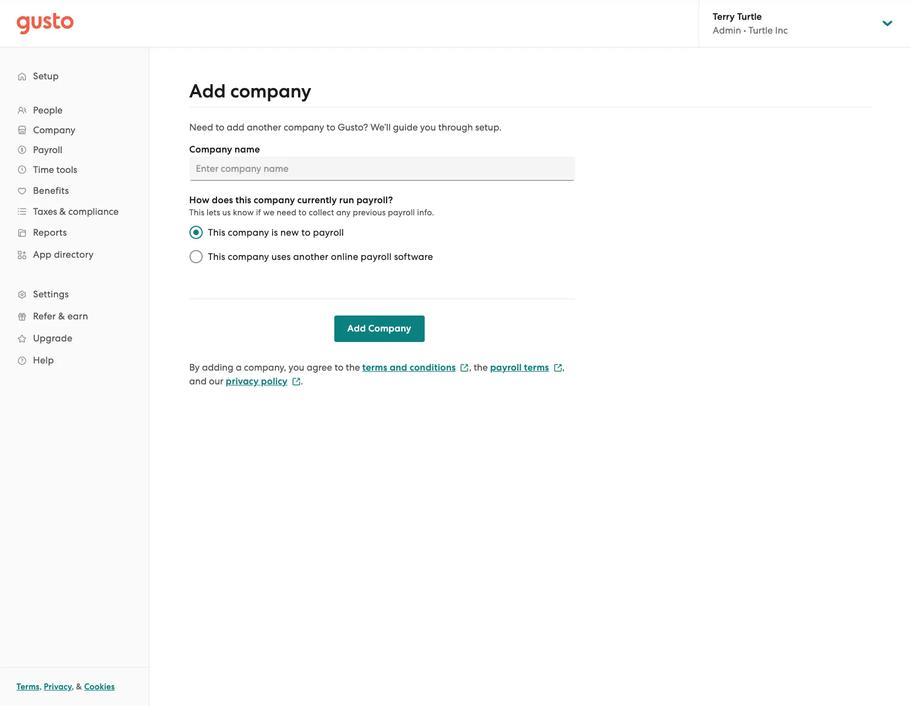 Task type: describe. For each thing, give the bounding box(es) containing it.
terry
[[713, 11, 735, 23]]

online
[[331, 251, 359, 262]]

payroll down collect
[[313, 227, 344, 238]]

and for our
[[189, 376, 207, 387]]

benefits
[[33, 185, 69, 196]]

gusto navigation element
[[0, 47, 149, 389]]

& for earn
[[58, 311, 65, 322]]

agree
[[307, 362, 332, 373]]

1 vertical spatial you
[[289, 362, 305, 373]]

new
[[281, 227, 299, 238]]

previous
[[353, 208, 386, 218]]

this
[[236, 195, 252, 206]]

payroll?
[[357, 195, 393, 206]]

conditions
[[410, 362, 456, 374]]

gusto?
[[338, 122, 368, 133]]

privacy
[[226, 376, 259, 387]]

refer & earn link
[[11, 306, 138, 326]]

& for compliance
[[59, 206, 66, 217]]

add company
[[348, 323, 411, 335]]

1 terms from the left
[[363, 362, 388, 374]]

we'll
[[371, 122, 391, 133]]

privacy policy link
[[226, 376, 301, 387]]

this for this company is new to payroll
[[208, 227, 225, 238]]

to right new
[[302, 227, 311, 238]]

privacy
[[44, 682, 72, 692]]

terry turtle admin • turtle inc
[[713, 11, 788, 36]]

payroll right , the
[[491, 362, 522, 374]]

company for this company is new to payroll
[[228, 227, 269, 238]]

Company name field
[[189, 157, 575, 181]]

add company button
[[334, 316, 425, 342]]

setup
[[33, 71, 59, 82]]

time tools
[[33, 164, 77, 175]]

tools
[[56, 164, 77, 175]]

this inside how does this company currently run payroll? this lets us know if we need to collect any previous payroll info.
[[189, 208, 205, 218]]

info.
[[417, 208, 434, 218]]

does
[[212, 195, 233, 206]]

company inside how does this company currently run payroll? this lets us know if we need to collect any previous payroll info.
[[254, 195, 295, 206]]

another for online
[[293, 251, 329, 262]]

refer & earn
[[33, 311, 88, 322]]

inc
[[776, 25, 788, 36]]

payroll right online
[[361, 251, 392, 262]]

company button
[[11, 120, 138, 140]]

to left gusto?
[[327, 122, 336, 133]]

, right conditions
[[469, 362, 472, 373]]

people
[[33, 105, 63, 116]]

1 horizontal spatial you
[[420, 122, 436, 133]]

terms and conditions
[[363, 362, 456, 374]]

currently
[[298, 195, 337, 206]]

we
[[263, 208, 275, 218]]

time tools button
[[11, 160, 138, 180]]

payroll terms
[[491, 362, 549, 374]]

us
[[222, 208, 231, 218]]

company,
[[244, 362, 286, 373]]

through
[[439, 122, 473, 133]]

a
[[236, 362, 242, 373]]

admin
[[713, 25, 742, 36]]

need to add another company to gusto? we'll guide you through setup.
[[189, 122, 502, 133]]

terms
[[17, 682, 39, 692]]

any
[[337, 208, 351, 218]]

This company uses another online payroll software radio
[[184, 245, 208, 269]]

upgrade link
[[11, 329, 138, 348]]

this company uses another online payroll software
[[208, 251, 433, 262]]

how
[[189, 195, 210, 206]]

if
[[256, 208, 261, 218]]

company for company
[[33, 125, 75, 136]]

is
[[272, 227, 278, 238]]

help
[[33, 355, 54, 366]]

this company is new to payroll
[[208, 227, 344, 238]]

by
[[189, 362, 200, 373]]

company for this company uses another online payroll software
[[228, 251, 269, 262]]

refer
[[33, 311, 56, 322]]

know
[[233, 208, 254, 218]]

, left privacy
[[39, 682, 42, 692]]

company for company name
[[189, 144, 232, 155]]

cookies button
[[84, 681, 115, 694]]

payroll inside how does this company currently run payroll? this lets us know if we need to collect any previous payroll info.
[[388, 208, 415, 218]]

how does this company currently run payroll? this lets us know if we need to collect any previous payroll info.
[[189, 195, 434, 218]]

.
[[301, 376, 303, 387]]

•
[[744, 25, 747, 36]]



Task type: locate. For each thing, give the bounding box(es) containing it.
0 horizontal spatial terms
[[363, 362, 388, 374]]

you up the .
[[289, 362, 305, 373]]

opens in a new tab image right conditions
[[460, 364, 469, 372]]

guide
[[393, 122, 418, 133]]

reports link
[[11, 223, 138, 243]]

0 vertical spatial this
[[189, 208, 205, 218]]

0 horizontal spatial add
[[189, 80, 226, 103]]

, and our
[[189, 362, 565, 387]]

cookies
[[84, 682, 115, 692]]

list containing people
[[0, 100, 149, 372]]

this
[[189, 208, 205, 218], [208, 227, 225, 238], [208, 251, 225, 262]]

settings
[[33, 289, 69, 300]]

help link
[[11, 351, 138, 370]]

turtle up •
[[738, 11, 762, 23]]

app directory
[[33, 249, 94, 260]]

2 vertical spatial company
[[369, 323, 411, 335]]

this down lets
[[208, 227, 225, 238]]

1 horizontal spatial add
[[348, 323, 366, 335]]

this for this company uses another online payroll software
[[208, 251, 225, 262]]

another right uses
[[293, 251, 329, 262]]

, left cookies
[[72, 682, 74, 692]]

add up ", and our" on the bottom of the page
[[348, 323, 366, 335]]

, inside ", and our"
[[563, 362, 565, 373]]

privacy policy
[[226, 376, 288, 387]]

0 vertical spatial you
[[420, 122, 436, 133]]

home image
[[17, 12, 74, 34]]

you
[[420, 122, 436, 133], [289, 362, 305, 373]]

0 vertical spatial another
[[247, 122, 282, 133]]

,
[[469, 362, 472, 373], [563, 362, 565, 373], [39, 682, 42, 692], [72, 682, 74, 692]]

need
[[277, 208, 297, 218]]

company left uses
[[228, 251, 269, 262]]

opens in a new tab image right policy
[[292, 377, 301, 386]]

company for add company
[[230, 80, 311, 103]]

2 horizontal spatial opens in a new tab image
[[554, 364, 563, 372]]

company down need
[[189, 144, 232, 155]]

1 horizontal spatial opens in a new tab image
[[460, 364, 469, 372]]

1 horizontal spatial and
[[390, 362, 408, 374]]

& right taxes on the left of page
[[59, 206, 66, 217]]

need
[[189, 122, 213, 133]]

you right guide
[[420, 122, 436, 133]]

to right need
[[299, 208, 307, 218]]

turtle
[[738, 11, 762, 23], [749, 25, 773, 36]]

2 horizontal spatial company
[[369, 323, 411, 335]]

1 vertical spatial company
[[189, 144, 232, 155]]

settings link
[[11, 284, 138, 304]]

0 horizontal spatial you
[[289, 362, 305, 373]]

company up add
[[230, 80, 311, 103]]

opens in a new tab image for privacy policy
[[292, 377, 301, 386]]

the right agree
[[346, 362, 360, 373]]

add inside add company button
[[348, 323, 366, 335]]

0 horizontal spatial and
[[189, 376, 207, 387]]

2 vertical spatial &
[[76, 682, 82, 692]]

list
[[0, 100, 149, 372]]

add company
[[189, 80, 311, 103]]

company down the people
[[33, 125, 75, 136]]

company down know
[[228, 227, 269, 238]]

lets
[[207, 208, 220, 218]]

run
[[339, 195, 354, 206]]

upgrade
[[33, 333, 72, 344]]

collect
[[309, 208, 334, 218]]

reports
[[33, 227, 67, 238]]

the
[[346, 362, 360, 373], [474, 362, 488, 373]]

app directory link
[[11, 245, 138, 265]]

0 horizontal spatial company
[[33, 125, 75, 136]]

0 horizontal spatial another
[[247, 122, 282, 133]]

company up we
[[254, 195, 295, 206]]

&
[[59, 206, 66, 217], [58, 311, 65, 322], [76, 682, 82, 692]]

2 terms from the left
[[524, 362, 549, 374]]

compliance
[[68, 206, 119, 217]]

add for add company
[[189, 80, 226, 103]]

0 horizontal spatial the
[[346, 362, 360, 373]]

another for company
[[247, 122, 282, 133]]

policy
[[261, 376, 288, 387]]

and inside ", and our"
[[189, 376, 207, 387]]

company inside company dropdown button
[[33, 125, 75, 136]]

This company is new to payroll radio
[[184, 220, 208, 245]]

1 horizontal spatial company
[[189, 144, 232, 155]]

2 vertical spatial this
[[208, 251, 225, 262]]

payroll terms link
[[491, 362, 563, 374]]

another
[[247, 122, 282, 133], [293, 251, 329, 262]]

another up name
[[247, 122, 282, 133]]

turtle right •
[[749, 25, 773, 36]]

this down how
[[189, 208, 205, 218]]

the left payroll terms
[[474, 362, 488, 373]]

company name
[[189, 144, 260, 155]]

1 horizontal spatial another
[[293, 251, 329, 262]]

& left earn
[[58, 311, 65, 322]]

1 vertical spatial and
[[189, 376, 207, 387]]

software
[[394, 251, 433, 262]]

0 vertical spatial add
[[189, 80, 226, 103]]

company up terms and conditions
[[369, 323, 411, 335]]

company
[[33, 125, 75, 136], [189, 144, 232, 155], [369, 323, 411, 335]]

, right payroll terms
[[563, 362, 565, 373]]

company inside add company button
[[369, 323, 411, 335]]

benefits link
[[11, 181, 138, 201]]

by adding a company, you agree to the
[[189, 362, 360, 373]]

to inside how does this company currently run payroll? this lets us know if we need to collect any previous payroll info.
[[299, 208, 307, 218]]

this down this company is new to payroll radio
[[208, 251, 225, 262]]

1 horizontal spatial the
[[474, 362, 488, 373]]

and down by
[[189, 376, 207, 387]]

terms and conditions link
[[363, 362, 469, 374]]

and
[[390, 362, 408, 374], [189, 376, 207, 387]]

opens in a new tab image
[[460, 364, 469, 372], [554, 364, 563, 372], [292, 377, 301, 386]]

payroll button
[[11, 140, 138, 160]]

taxes
[[33, 206, 57, 217]]

to right agree
[[335, 362, 344, 373]]

name
[[235, 144, 260, 155]]

payroll
[[33, 144, 62, 155]]

1 vertical spatial this
[[208, 227, 225, 238]]

time
[[33, 164, 54, 175]]

to left add
[[216, 122, 225, 133]]

privacy link
[[44, 682, 72, 692]]

1 vertical spatial another
[[293, 251, 329, 262]]

company left gusto?
[[284, 122, 324, 133]]

0 vertical spatial and
[[390, 362, 408, 374]]

and for conditions
[[390, 362, 408, 374]]

taxes & compliance
[[33, 206, 119, 217]]

, the
[[469, 362, 488, 373]]

0 horizontal spatial opens in a new tab image
[[292, 377, 301, 386]]

terms link
[[17, 682, 39, 692]]

directory
[[54, 249, 94, 260]]

0 vertical spatial &
[[59, 206, 66, 217]]

terms , privacy , & cookies
[[17, 682, 115, 692]]

payroll left the "info."
[[388, 208, 415, 218]]

1 horizontal spatial terms
[[524, 362, 549, 374]]

1 vertical spatial turtle
[[749, 25, 773, 36]]

terms
[[363, 362, 388, 374], [524, 362, 549, 374]]

add up need
[[189, 80, 226, 103]]

opens in a new tab image inside terms and conditions link
[[460, 364, 469, 372]]

setup.
[[476, 122, 502, 133]]

0 vertical spatial turtle
[[738, 11, 762, 23]]

opens in a new tab image for payroll terms
[[554, 364, 563, 372]]

company
[[230, 80, 311, 103], [284, 122, 324, 133], [254, 195, 295, 206], [228, 227, 269, 238], [228, 251, 269, 262]]

our
[[209, 376, 224, 387]]

1 the from the left
[[346, 362, 360, 373]]

setup link
[[11, 66, 138, 86]]

people button
[[11, 100, 138, 120]]

add
[[227, 122, 245, 133]]

to
[[216, 122, 225, 133], [327, 122, 336, 133], [299, 208, 307, 218], [302, 227, 311, 238], [335, 362, 344, 373]]

& inside dropdown button
[[59, 206, 66, 217]]

1 vertical spatial &
[[58, 311, 65, 322]]

0 vertical spatial company
[[33, 125, 75, 136]]

adding
[[202, 362, 234, 373]]

opens in a new tab image inside privacy policy link
[[292, 377, 301, 386]]

app
[[33, 249, 52, 260]]

2 the from the left
[[474, 362, 488, 373]]

& left cookies
[[76, 682, 82, 692]]

payroll
[[388, 208, 415, 218], [313, 227, 344, 238], [361, 251, 392, 262], [491, 362, 522, 374]]

and left conditions
[[390, 362, 408, 374]]

opens in a new tab image right payroll terms
[[554, 364, 563, 372]]

earn
[[67, 311, 88, 322]]

opens in a new tab image inside payroll terms 'link'
[[554, 364, 563, 372]]

1 vertical spatial add
[[348, 323, 366, 335]]

opens in a new tab image for terms and conditions
[[460, 364, 469, 372]]

taxes & compliance button
[[11, 202, 138, 222]]

add for add company
[[348, 323, 366, 335]]

uses
[[272, 251, 291, 262]]



Task type: vqa. For each thing, say whether or not it's contained in the screenshot.
expenses "link"
no



